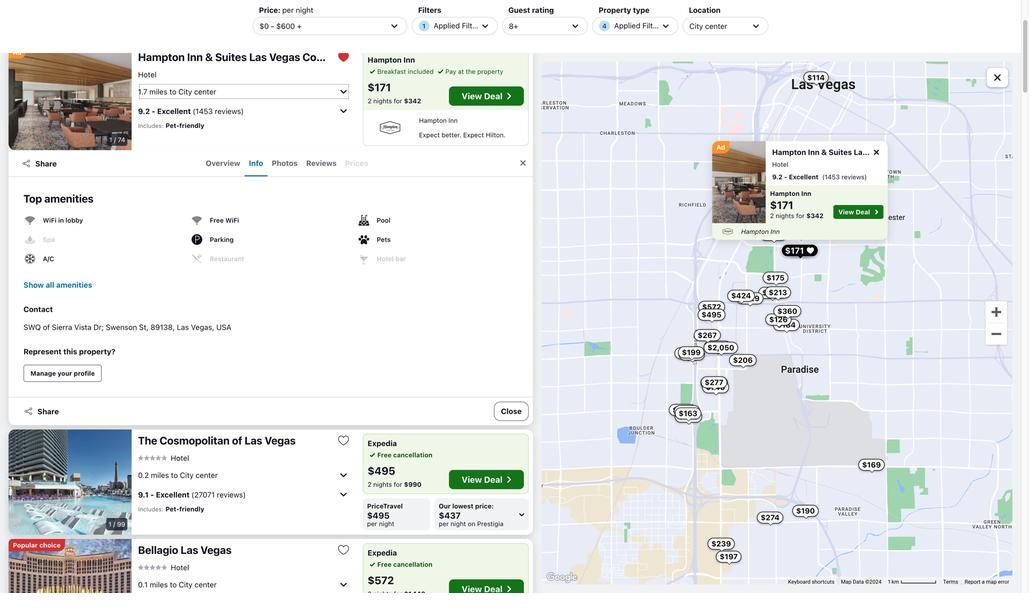 Task type: describe. For each thing, give the bounding box(es) containing it.
all
[[46, 281, 54, 289]]

vegas inside hampton inn & suites las vegas convention center, nv hotel 9.2 - excellent (1453 reviews)
[[869, 148, 892, 157]]

the
[[138, 434, 157, 447]]

rooms
[[77, 439, 96, 446]]

per inside our lowest price: $437 per night on prestigia
[[439, 520, 449, 528]]

view for $495
[[462, 475, 482, 485]]

$342 inside $171 2 nights for $342
[[807, 212, 824, 220]]

cancellation for $495
[[393, 451, 433, 459]]

bellagio
[[138, 544, 178, 556]]

terms
[[944, 579, 959, 585]]

business
[[34, 317, 61, 324]]

$169 button
[[859, 459, 885, 471]]

in/check
[[75, 449, 101, 457]]

nv for hampton inn & suites las vegas convention center, nv
[[402, 51, 415, 63]]

1 km button
[[885, 577, 941, 586]]

cancellation for $572
[[393, 561, 433, 568]]

tv
[[218, 327, 227, 334]]

& for hampton inn & suites las vegas convention center, nv
[[205, 51, 213, 63]]

©2024
[[866, 579, 882, 585]]

pet- for cosmopolitan
[[166, 506, 179, 513]]

1 vertical spatial view
[[839, 208, 855, 216]]

$0
[[260, 22, 269, 30]]

property type
[[599, 6, 650, 14]]

view deal button for $171
[[449, 86, 524, 106]]

$495 button
[[698, 309, 726, 321]]

luggage
[[34, 408, 60, 416]]

hotel button down the bellagio
[[138, 563, 189, 572]]

$246 button
[[760, 229, 788, 241]]

center down location
[[706, 22, 728, 30]]

the cosmopolitan of las vegas button
[[138, 434, 329, 447]]

city for bellagio las vegas
[[179, 580, 193, 589]]

excellent inside hampton inn & suites las vegas convention center, nv hotel 9.2 - excellent (1453 reviews)
[[789, 173, 819, 181]]

/ for hampton inn & suites las vegas convention center, nv
[[114, 136, 116, 144]]

data
[[853, 579, 865, 585]]

swimming
[[61, 459, 91, 467]]

a
[[982, 579, 985, 585]]

bellagio las vegas
[[138, 544, 232, 556]]

$2,050 button
[[704, 342, 739, 354]]

hampton inn & suites las vegas convention center, nv hotel 9.2 - excellent (1453 reviews)
[[773, 148, 976, 181]]

share for the topmost 'share' button
[[35, 159, 57, 168]]

our
[[439, 503, 451, 510]]

storage
[[62, 408, 85, 416]]

swq
[[24, 323, 41, 332]]

$213
[[769, 288, 788, 297]]

pet- for inn
[[166, 122, 179, 129]]

found:
[[373, 10, 395, 19]]

city for hampton inn & suites las vegas convention center, nv
[[179, 87, 192, 96]]

$495 inside pricetravel $495 per night
[[367, 511, 390, 521]]

+
[[297, 22, 302, 30]]

(upon
[[225, 317, 242, 324]]

included
[[408, 68, 434, 75]]

represent
[[24, 347, 61, 356]]

pay
[[446, 68, 457, 75]]

center for bellagio las vegas
[[195, 580, 217, 589]]

las inside hampton inn & suites las vegas convention center, nv hotel 9.2 - excellent (1453 reviews)
[[854, 148, 867, 157]]

2 nights for $990
[[368, 481, 422, 488]]

suites for hampton inn & suites las vegas convention center, nv
[[215, 51, 247, 63]]

includes: for the
[[138, 506, 164, 513]]

$197
[[720, 552, 738, 561]]

applied for filters
[[434, 21, 460, 30]]

$184
[[777, 321, 796, 329]]

nv for hampton inn & suites las vegas convention center, nv hotel 9.2 - excellent (1453 reviews)
[[966, 148, 976, 157]]

0 vertical spatial (1453
[[193, 107, 213, 116]]

- for 9.2 - excellent (1453 reviews)
[[152, 107, 155, 116]]

to for the
[[171, 471, 178, 480]]

express
[[34, 347, 58, 355]]

pets inside luggage storage masks provided new safety protocols non-smoking rooms online check in/check out outdoor swimming pool parking pets allowed pool response protocol safe distance temperature screening
[[34, 480, 47, 487]]

1 vertical spatial $572
[[368, 574, 394, 587]]

night inside pricetravel $495 per night
[[379, 520, 395, 528]]

free cancellation for $495
[[378, 451, 433, 459]]

outdoor
[[34, 459, 59, 467]]

show all amenities button
[[24, 278, 92, 292]]

$152
[[678, 407, 697, 416]]

bellagio las vegas button
[[138, 544, 329, 557]]

hampton inn & suites las vegas convention center, nv image
[[713, 141, 766, 223]]

hampton inside hampton inn & suites las vegas convention center, nv hotel 9.2 - excellent (1453 reviews)
[[773, 148, 807, 157]]

0 vertical spatial parking
[[210, 236, 234, 243]]

night inside our lowest price: $437 per night on prestigia
[[451, 520, 466, 528]]

miles for bellagio
[[150, 580, 168, 589]]

free cancellation button for $572
[[368, 560, 433, 569]]

$267
[[698, 331, 717, 340]]

to for bellagio
[[170, 580, 177, 589]]

km
[[892, 579, 900, 585]]

expedia for $572
[[368, 549, 397, 557]]

reception
[[61, 307, 89, 314]]

view for $171
[[462, 91, 482, 101]]

temperature
[[34, 520, 72, 528]]

center, for hampton inn & suites las vegas convention center, nv
[[363, 51, 399, 63]]

vegas inside button
[[269, 51, 300, 63]]

per inside pricetravel $495 per night
[[367, 520, 377, 528]]

manage
[[31, 370, 56, 377]]

st
[[139, 323, 146, 332]]

close image
[[872, 148, 882, 157]]

for for $495
[[394, 481, 402, 488]]

prices button
[[341, 151, 373, 176]]

free up the 2 nights for $990
[[378, 451, 392, 459]]

luggage storage masks provided new safety protocols non-smoking rooms online check in/check out outdoor swimming pool parking pets allowed pool response protocol safe distance temperature screening
[[34, 408, 112, 528]]

amenities inside button
[[56, 281, 92, 289]]

city center
[[690, 22, 728, 30]]

safe
[[34, 510, 48, 518]]

popular choice button
[[9, 539, 65, 552]]

non-
[[34, 439, 49, 446]]

view deal for $171
[[462, 91, 503, 101]]

free down represent
[[34, 357, 47, 365]]

hampton inn image
[[717, 228, 739, 235]]

hampton inn up breakfast
[[368, 55, 415, 64]]

- inside hampton inn & suites las vegas convention center, nv hotel 9.2 - excellent (1453 reviews)
[[785, 173, 788, 181]]

booking
[[431, 10, 459, 19]]

$432
[[746, 209, 766, 218]]

this
[[63, 347, 77, 356]]

3 , from the left
[[212, 323, 214, 332]]

las right 89138
[[177, 323, 189, 332]]

0 vertical spatial pool
[[377, 217, 391, 224]]

city for the cosmopolitan of las vegas
[[180, 471, 194, 480]]

9.2 - excellent (1453 reviews)
[[138, 107, 244, 116]]

pool inside luggage storage masks provided new safety protocols non-smoking rooms online check in/check out outdoor swimming pool parking pets allowed pool response protocol safe distance temperature screening
[[34, 490, 47, 497]]

0 vertical spatial in
[[58, 217, 64, 224]]

$354
[[763, 288, 783, 297]]

hotel up 0.1 miles to city center
[[171, 563, 189, 572]]

inn inside button
[[187, 51, 203, 63]]

applied for property type
[[615, 21, 641, 30]]

pricetravel
[[367, 503, 403, 510]]

tab list containing overview
[[63, 151, 511, 176]]

hampton inn inside button
[[742, 228, 780, 235]]

nights for $171
[[374, 97, 392, 105]]

0 vertical spatial share button
[[15, 154, 63, 173]]

$572 inside button
[[703, 302, 722, 311]]

deal for $495
[[484, 475, 503, 485]]

reviews) for vegas
[[217, 490, 246, 499]]

smoking
[[49, 439, 75, 446]]

$600
[[277, 22, 295, 30]]

$210 button
[[679, 349, 705, 361]]

includes: pet-friendly for hampton
[[138, 122, 204, 129]]

miles for hampton
[[149, 87, 168, 96]]

hotel button up 0.2 miles to city center at the left
[[138, 453, 189, 463]]

show all amenities
[[24, 281, 92, 289]]

share for bottommost 'share' button
[[37, 407, 59, 416]]

1 for 1 km
[[889, 579, 891, 585]]

free up gym
[[34, 368, 47, 375]]

1 vertical spatial view deal
[[839, 208, 871, 216]]

las up 0.2 miles to city center button
[[245, 434, 262, 447]]

map
[[841, 579, 852, 585]]

hampton inside button
[[742, 228, 769, 235]]

top
[[24, 192, 42, 205]]

inn inside button
[[771, 228, 780, 235]]

(27071
[[192, 490, 215, 499]]

public
[[71, 368, 90, 375]]

2 , from the left
[[173, 323, 175, 332]]

$990
[[404, 481, 422, 488]]

express check-in free wifi free wifi in public areas gym
[[34, 347, 108, 385]]

nights for $495
[[374, 481, 392, 488]]

top amenities
[[24, 192, 94, 205]]

breakfast included button
[[368, 67, 434, 76]]

swq of sierra vista dr; swenson st , 89138 , las vegas , usa
[[24, 323, 232, 332]]

2 inside $171 2 nights for $342
[[770, 212, 774, 220]]

$740
[[706, 383, 726, 392]]

0 vertical spatial 9.2
[[138, 107, 150, 116]]

city down location
[[690, 22, 704, 30]]

0.1 miles to city center button
[[138, 576, 350, 593]]

distance
[[49, 510, 75, 518]]

1 horizontal spatial ad
[[717, 144, 726, 151]]

hotel left bar
[[377, 255, 394, 263]]

masks
[[34, 418, 53, 426]]

0 horizontal spatial per
[[283, 6, 294, 14]]

free down pricetravel $495 per night
[[378, 561, 392, 568]]

map data ©2024
[[841, 579, 882, 585]]

free up restaurant
[[210, 217, 224, 224]]

$169
[[863, 461, 882, 469]]

filters for filters
[[462, 21, 483, 30]]

keyboard
[[789, 579, 811, 585]]

map region
[[542, 62, 1013, 585]]

$184 button
[[774, 319, 800, 331]]

hotel up 0.2 miles to city center at the left
[[171, 454, 189, 463]]

/ for the cosmopolitan of las vegas
[[113, 521, 115, 528]]

$199
[[682, 348, 701, 357]]

hampton inn & suites las vegas convention center, nv, (las vegas, usa) image
[[9, 46, 132, 150]]

- for 9.1 - excellent (27071 reviews)
[[151, 490, 154, 499]]

0 horizontal spatial filters
[[418, 6, 442, 14]]

friendly for inn
[[179, 122, 204, 129]]



Task type: vqa. For each thing, say whether or not it's contained in the screenshot.
field
no



Task type: locate. For each thing, give the bounding box(es) containing it.
share up the masks
[[37, 407, 59, 416]]

view deal button for $495
[[449, 470, 524, 489]]

hotel inside hampton inn & suites las vegas convention center, nv hotel 9.2 - excellent (1453 reviews)
[[773, 161, 789, 168]]

2 for $171
[[368, 97, 372, 105]]

1 vertical spatial (1453
[[823, 173, 840, 181]]

of inside button
[[232, 434, 242, 447]]

friendly down the 9.2 - excellent (1453 reviews)
[[179, 122, 204, 129]]

-
[[271, 22, 274, 30], [152, 107, 155, 116], [785, 173, 788, 181], [151, 490, 154, 499]]

las down '$0'
[[249, 51, 267, 63]]

convention down stays
[[303, 51, 360, 63]]

night up +
[[296, 6, 314, 14]]

hotel button up 1.7
[[138, 70, 157, 79]]

ad inside button
[[13, 48, 22, 56]]

0 horizontal spatial expect
[[419, 131, 440, 139]]

0 horizontal spatial suites
[[215, 51, 247, 63]]

(1453 up $171 2 nights for $342
[[823, 173, 840, 181]]

1 , from the left
[[146, 323, 149, 332]]

las right the bellagio
[[181, 544, 198, 556]]

close
[[501, 407, 522, 416]]

to for hampton
[[170, 87, 177, 96]]

applied filters for property type
[[615, 21, 664, 30]]

info button
[[245, 151, 268, 176]]

better.
[[442, 131, 462, 139]]

google image
[[545, 571, 580, 585]]

view deal down pay at the property
[[462, 91, 503, 101]]

0 vertical spatial 2
[[368, 97, 372, 105]]

0 horizontal spatial center,
[[363, 51, 399, 63]]

suites left 'close' icon
[[829, 148, 852, 157]]

1 horizontal spatial ,
[[173, 323, 175, 332]]

1 up included
[[423, 22, 426, 30]]

wifi
[[43, 217, 57, 224], [226, 217, 239, 224], [49, 357, 62, 365], [49, 368, 62, 375]]

reviews) inside hampton inn & suites las vegas convention center, nv hotel 9.2 - excellent (1453 reviews)
[[842, 173, 867, 181]]

pet- down 9.1 - excellent (27071 reviews) at bottom left
[[166, 506, 179, 513]]

1 horizontal spatial per
[[367, 520, 377, 528]]

center inside 0.1 miles to city center button
[[195, 580, 217, 589]]

2 vertical spatial $495
[[367, 511, 390, 521]]

hilton.
[[486, 131, 506, 139]]

1 vertical spatial reviews)
[[842, 173, 867, 181]]

1 expect from the left
[[419, 131, 440, 139]]

hotel bar
[[377, 255, 406, 263]]

2 expect from the left
[[464, 131, 484, 139]]

miles right 0.1
[[150, 580, 168, 589]]

0 horizontal spatial parking
[[34, 469, 57, 477]]

1 vertical spatial 2
[[770, 212, 774, 220]]

filters for property type
[[643, 21, 664, 30]]

$175
[[767, 273, 785, 282]]

2 vertical spatial deal
[[484, 475, 503, 485]]

hampton inn image
[[368, 120, 413, 135]]

1 inside 1 km button
[[889, 579, 891, 585]]

0 vertical spatial share
[[35, 159, 57, 168]]

applied filters for filters
[[434, 21, 483, 30]]

1 vertical spatial $342
[[807, 212, 824, 220]]

0 vertical spatial convention
[[303, 51, 360, 63]]

pet-
[[166, 122, 179, 129], [166, 506, 179, 513]]

city up 9.1 - excellent (27071 reviews) at bottom left
[[180, 471, 194, 480]]

$495 $184
[[702, 310, 796, 329]]

1 horizontal spatial parking
[[210, 236, 234, 243]]

2 friendly from the top
[[179, 506, 204, 513]]

0 vertical spatial reviews)
[[215, 107, 244, 116]]

1 vertical spatial of
[[232, 434, 242, 447]]

2 vertical spatial for
[[394, 481, 402, 488]]

applied
[[434, 21, 460, 30], [615, 21, 641, 30]]

parking down free wifi
[[210, 236, 234, 243]]

cancellation
[[393, 451, 433, 459], [393, 561, 433, 568]]

deal down hampton inn & suites las vegas convention center, nv hotel 9.2 - excellent (1453 reviews) at the right top of page
[[856, 208, 871, 216]]

includes: for hampton
[[138, 122, 164, 129]]

1 vertical spatial share
[[37, 407, 59, 416]]

free
[[210, 217, 224, 224], [34, 357, 47, 365], [34, 368, 47, 375], [378, 451, 392, 459], [378, 561, 392, 568]]

0 vertical spatial deal
[[484, 91, 503, 101]]

share button up top
[[15, 154, 63, 173]]

2 vertical spatial 2
[[368, 481, 372, 488]]

filters down the 'sites'
[[462, 21, 483, 30]]

$342 down "breakfast included"
[[404, 97, 421, 105]]

share button up new
[[17, 402, 65, 421]]

hampton inn up better.
[[419, 117, 458, 124]]

1 horizontal spatial of
[[232, 434, 242, 447]]

0 vertical spatial to
[[170, 87, 177, 96]]

for
[[394, 97, 402, 105], [797, 212, 805, 220], [394, 481, 402, 488]]

0 vertical spatial pets
[[377, 236, 391, 243]]

1 pet- from the top
[[166, 122, 179, 129]]

(1453 down 1.7 miles to city center
[[193, 107, 213, 116]]

hotel button right hampton inn & suites las vegas convention center, nv image
[[773, 161, 789, 168]]

includes: pet-friendly down 9.1 - excellent (27071 reviews) at bottom left
[[138, 506, 204, 513]]

view deal button for 2 nights for
[[834, 205, 884, 219]]

for for $171
[[394, 97, 402, 105]]

0 vertical spatial includes:
[[138, 122, 164, 129]]

2 applied from the left
[[615, 21, 641, 30]]

share up top amenities
[[35, 159, 57, 168]]

pets left allowed
[[34, 480, 47, 487]]

1 for 1 / 74
[[109, 136, 112, 144]]

centre
[[63, 317, 82, 324]]

nights
[[374, 97, 392, 105], [776, 212, 795, 220], [374, 481, 392, 488]]

parking inside luggage storage masks provided new safety protocols non-smoking rooms online check in/check out outdoor swimming pool parking pets allowed pool response protocol safe distance temperature screening
[[34, 469, 57, 477]]

to right 0.1
[[170, 580, 177, 589]]

1 vertical spatial free cancellation button
[[368, 560, 433, 569]]

city inside 'button'
[[179, 87, 192, 96]]

center, inside button
[[363, 51, 399, 63]]

excellent for hampton inn & suites las vegas convention center, nv
[[157, 107, 191, 116]]

1 friendly from the top
[[179, 122, 204, 129]]

terms link
[[944, 579, 959, 585]]

bellagio las vegas, (las vegas, usa) image
[[9, 539, 132, 593]]

property?
[[79, 347, 116, 356]]

& for hampton inn & suites las vegas convention center, nv hotel 9.2 - excellent (1453 reviews)
[[822, 148, 827, 157]]

$206
[[734, 356, 753, 365]]

to inside 1.7 miles to city center 'button'
[[170, 87, 177, 96]]

0 vertical spatial $572
[[703, 302, 722, 311]]

1 horizontal spatial convention
[[893, 148, 935, 157]]

applied filters down the 'sites'
[[434, 21, 483, 30]]

in right this
[[81, 347, 86, 355]]

- for $0 - $600 +
[[271, 22, 274, 30]]

city
[[690, 22, 704, 30], [179, 87, 192, 96], [180, 471, 194, 480], [179, 580, 193, 589]]

share
[[35, 159, 57, 168], [37, 407, 59, 416]]

free cancellation down pricetravel $495 per night
[[378, 561, 433, 568]]

$229 inside the $229 $360
[[741, 294, 760, 303]]

excellent up $171 2 nights for $342
[[789, 173, 819, 181]]

cable
[[199, 327, 216, 334]]

applied down the property type
[[615, 21, 641, 30]]

to inside 0.2 miles to city center button
[[171, 471, 178, 480]]

0 vertical spatial &
[[205, 51, 213, 63]]

miles for the
[[151, 471, 169, 480]]

$171 down breakfast
[[368, 81, 391, 93]]

2 vertical spatial in
[[64, 368, 69, 375]]

1 vertical spatial suites
[[829, 148, 852, 157]]

1 for 1
[[423, 22, 426, 30]]

2 includes: from the top
[[138, 506, 164, 513]]

0 horizontal spatial pets
[[34, 480, 47, 487]]

1 vertical spatial excellent
[[789, 173, 819, 181]]

1 left the km
[[889, 579, 891, 585]]

1 free cancellation button from the top
[[368, 450, 433, 460]]

tab list
[[63, 151, 511, 176]]

1 vertical spatial friendly
[[179, 506, 204, 513]]

center down bellagio las vegas
[[195, 580, 217, 589]]

, left the tv
[[212, 323, 214, 332]]

for left $990 at bottom
[[394, 481, 402, 488]]

bathtub
[[199, 317, 223, 324]]

expedia up the 2 nights for $990
[[368, 439, 397, 448]]

1 vertical spatial share button
[[17, 402, 65, 421]]

1 for 1 / 99
[[109, 521, 112, 528]]

view deal down hampton inn & suites las vegas convention center, nv hotel 9.2 - excellent (1453 reviews) at the right top of page
[[839, 208, 871, 216]]

reviews button
[[302, 151, 341, 176]]

- down 1.7 miles to city center
[[152, 107, 155, 116]]

price: per night
[[259, 6, 314, 14]]

1 left 74
[[109, 136, 112, 144]]

filters down type
[[643, 21, 664, 30]]

on
[[468, 520, 476, 528]]

1 vertical spatial deal
[[856, 208, 871, 216]]

$274
[[761, 513, 780, 522]]

$192 button
[[675, 348, 701, 359]]

1 vertical spatial in
[[81, 347, 86, 355]]

0 vertical spatial friendly
[[179, 122, 204, 129]]

filters right the "37"
[[418, 6, 442, 14]]

$360 button
[[774, 305, 802, 317]]

1 vertical spatial pets
[[34, 480, 47, 487]]

2 applied filters from the left
[[615, 21, 664, 30]]

suites inside the hampton inn & suites las vegas convention center, nv button
[[215, 51, 247, 63]]

2 up pricetravel
[[368, 481, 372, 488]]

(1453 inside hampton inn & suites las vegas convention center, nv hotel 9.2 - excellent (1453 reviews)
[[823, 173, 840, 181]]

excellent for the cosmopolitan of las vegas
[[156, 490, 190, 499]]

per up $600
[[283, 6, 294, 14]]

free cancellation button for $495
[[368, 450, 433, 460]]

0 vertical spatial for
[[394, 97, 402, 105]]

free cancellation button down pricetravel $495 per night
[[368, 560, 433, 569]]

/
[[114, 136, 116, 144], [113, 521, 115, 528]]

$495 up $267
[[702, 310, 722, 319]]

2 vertical spatial view
[[462, 475, 482, 485]]

1
[[423, 22, 426, 30], [109, 136, 112, 144], [109, 521, 112, 528], [889, 579, 891, 585]]

pricetravel $495 per night
[[367, 503, 403, 528]]

suites for hampton inn & suites las vegas convention center, nv hotel 9.2 - excellent (1453 reviews)
[[829, 148, 852, 157]]

2 horizontal spatial ,
[[212, 323, 214, 332]]

2 pet- from the top
[[166, 506, 179, 513]]

, left 89138
[[146, 323, 149, 332]]

0 horizontal spatial ad
[[13, 48, 22, 56]]

0 vertical spatial pet-
[[166, 122, 179, 129]]

in left the public
[[64, 368, 69, 375]]

las inside button
[[249, 51, 267, 63]]

0 horizontal spatial night
[[296, 6, 314, 14]]

$0 - $600 +
[[260, 22, 302, 30]]

to up 9.1 - excellent (27071 reviews) at bottom left
[[171, 471, 178, 480]]

online
[[34, 449, 53, 457]]

convention for hampton inn & suites las vegas convention center, nv
[[303, 51, 360, 63]]

hampton inside button
[[138, 51, 185, 63]]

/ left 74
[[114, 136, 116, 144]]

excellent down 0.2 miles to city center at the left
[[156, 490, 190, 499]]

0 horizontal spatial applied filters
[[434, 21, 483, 30]]

expedia
[[368, 439, 397, 448], [368, 549, 397, 557]]

ad button
[[9, 46, 26, 58]]

1 vertical spatial expedia
[[368, 549, 397, 557]]

0 vertical spatial free cancellation
[[378, 451, 433, 459]]

$171 inside button
[[786, 246, 805, 256]]

for up hampton inn button
[[797, 212, 805, 220]]

share button
[[15, 154, 63, 173], [17, 402, 65, 421]]

swenson
[[106, 323, 137, 332]]

deal down property
[[484, 91, 503, 101]]

& up 1.7 miles to city center
[[205, 51, 213, 63]]

1 vertical spatial view deal button
[[834, 205, 884, 219]]

deal up price:
[[484, 475, 503, 485]]

0 vertical spatial excellent
[[157, 107, 191, 116]]

1 includes: from the top
[[138, 122, 164, 129]]

view deal button down property
[[449, 86, 524, 106]]

$495 for $495
[[368, 465, 396, 477]]

error
[[999, 579, 1010, 585]]

deal for $171
[[484, 91, 503, 101]]

(1453
[[193, 107, 213, 116], [823, 173, 840, 181]]

2 horizontal spatial filters
[[643, 21, 664, 30]]

$495 up the 2 nights for $990
[[368, 465, 396, 477]]

show
[[24, 281, 44, 289]]

pets up hotel bar
[[377, 236, 391, 243]]

0 vertical spatial of
[[43, 323, 50, 332]]

inn inside hampton inn & suites las vegas convention center, nv hotel 9.2 - excellent (1453 reviews)
[[808, 148, 820, 157]]

1 horizontal spatial expect
[[464, 131, 484, 139]]

includes: pet-friendly for the
[[138, 506, 204, 513]]

the cosmopolitan of las vegas, (las vegas, usa) image
[[9, 430, 132, 535]]

2 vertical spatial reviews)
[[217, 490, 246, 499]]

center, for hampton inn & suites las vegas convention center, nv hotel 9.2 - excellent (1453 reviews)
[[937, 148, 964, 157]]

center for hampton inn & suites las vegas convention center, nv
[[194, 87, 216, 96]]

provided
[[55, 418, 82, 426]]

1 vertical spatial includes:
[[138, 506, 164, 513]]

1 horizontal spatial suites
[[829, 148, 852, 157]]

2 nights for $342
[[368, 97, 421, 105]]

0.2 miles to city center
[[138, 471, 218, 480]]

suites inside hampton inn & suites las vegas convention center, nv hotel 9.2 - excellent (1453 reviews)
[[829, 148, 852, 157]]

nights inside $171 2 nights for $342
[[776, 212, 795, 220]]

1.7 miles to city center button
[[138, 83, 350, 100]]

1 applied filters from the left
[[434, 21, 483, 30]]

miles inside 'button'
[[149, 87, 168, 96]]

1 includes: pet-friendly from the top
[[138, 122, 204, 129]]

- right '$0'
[[271, 22, 274, 30]]

expect left hilton.
[[464, 131, 484, 139]]

2 expedia from the top
[[368, 549, 397, 557]]

view deal button down hampton inn & suites las vegas convention center, nv hotel 9.2 - excellent (1453 reviews) at the right top of page
[[834, 205, 884, 219]]

convention inside the hampton inn & suites las vegas convention center, nv button
[[303, 51, 360, 63]]

0 vertical spatial $342
[[404, 97, 421, 105]]

suites up 1.7 miles to city center 'button'
[[215, 51, 247, 63]]

1 expedia from the top
[[368, 439, 397, 448]]

0 vertical spatial nv
[[402, 51, 415, 63]]

2 vertical spatial miles
[[150, 580, 168, 589]]

pet- down the 9.2 - excellent (1453 reviews)
[[166, 122, 179, 129]]

0 vertical spatial view deal
[[462, 91, 503, 101]]

usa
[[216, 323, 232, 332]]

1 vertical spatial convention
[[893, 148, 935, 157]]

1 horizontal spatial 9.2
[[773, 173, 783, 181]]

center, inside hampton inn & suites las vegas convention center, nv hotel 9.2 - excellent (1453 reviews)
[[937, 148, 964, 157]]

for inside $171 2 nights for $342
[[797, 212, 805, 220]]

night left on
[[451, 520, 466, 528]]

1 horizontal spatial $342
[[807, 212, 824, 220]]

, right st
[[173, 323, 175, 332]]

24-hour reception business centre ev charging station
[[34, 307, 93, 334]]

4
[[603, 22, 607, 30]]

friendly for cosmopolitan
[[179, 506, 204, 513]]

1 vertical spatial pool
[[34, 490, 47, 497]]

view deal for $495
[[462, 475, 503, 485]]

2 horizontal spatial night
[[451, 520, 466, 528]]

nights up hampton inn button
[[776, 212, 795, 220]]

1 applied from the left
[[434, 21, 460, 30]]

1 vertical spatial $171
[[770, 199, 794, 211]]

0 vertical spatial miles
[[149, 87, 168, 96]]

reviews) for las
[[215, 107, 244, 116]]

1 horizontal spatial pets
[[377, 236, 391, 243]]

0.2 miles to city center button
[[138, 467, 350, 484]]

0 horizontal spatial $572
[[368, 574, 394, 587]]

to inside 0.1 miles to city center button
[[170, 580, 177, 589]]

friendly down 9.1 - excellent (27071 reviews) at bottom left
[[179, 506, 204, 513]]

expedia for $495
[[368, 439, 397, 448]]

hampton inn up $171 2 nights for $342
[[770, 190, 812, 197]]

2 vertical spatial view deal button
[[449, 470, 524, 489]]

2 free cancellation from the top
[[378, 561, 433, 568]]

$354 button
[[759, 287, 786, 299]]

1 vertical spatial for
[[797, 212, 805, 220]]

1 vertical spatial to
[[171, 471, 178, 480]]

1 vertical spatial /
[[113, 521, 115, 528]]

for up hampton inn image
[[394, 97, 402, 105]]

excellent down 1.7 miles to city center
[[157, 107, 191, 116]]

overview button
[[202, 151, 245, 176]]

$171 inside $171 2 nights for $342
[[770, 199, 794, 211]]

$495 down pricetravel
[[367, 511, 390, 521]]

free cancellation up $990 at bottom
[[378, 451, 433, 459]]

0 vertical spatial free cancellation button
[[368, 450, 433, 460]]

2 free cancellation button from the top
[[368, 560, 433, 569]]

$277 button
[[701, 377, 728, 388]]

popular
[[13, 542, 38, 549]]

9.2 inside hampton inn & suites las vegas convention center, nv hotel 9.2 - excellent (1453 reviews)
[[773, 173, 783, 181]]

9.1
[[138, 490, 149, 499]]

0 vertical spatial cancellation
[[393, 451, 433, 459]]

1 cancellation from the top
[[393, 451, 433, 459]]

2 includes: pet-friendly from the top
[[138, 506, 204, 513]]

0 horizontal spatial of
[[43, 323, 50, 332]]

hotel
[[138, 70, 157, 79], [773, 161, 789, 168], [377, 255, 394, 263], [171, 454, 189, 463], [171, 563, 189, 572]]

includes: down the 9.1
[[138, 506, 164, 513]]

deal
[[484, 91, 503, 101], [856, 208, 871, 216], [484, 475, 503, 485]]

$209 button
[[675, 411, 703, 423]]

2 horizontal spatial per
[[439, 520, 449, 528]]

center
[[706, 22, 728, 30], [194, 87, 216, 96], [196, 471, 218, 480], [195, 580, 217, 589]]

$2,050
[[708, 343, 735, 352]]

amenities for top amenities
[[44, 192, 94, 205]]

miles right "0.2"
[[151, 471, 169, 480]]

1 vertical spatial nights
[[776, 212, 795, 220]]

0 horizontal spatial 9.2
[[138, 107, 150, 116]]

$171 right $432
[[770, 199, 794, 211]]

includes: pet-friendly down the 9.2 - excellent (1453 reviews)
[[138, 122, 204, 129]]

$126
[[770, 315, 788, 324]]

2 cancellation from the top
[[393, 561, 433, 568]]

$210
[[683, 350, 702, 359]]

convention
[[303, 51, 360, 63], [893, 148, 935, 157]]

/ left "99"
[[113, 521, 115, 528]]

free cancellation for $572
[[378, 561, 433, 568]]

center up (27071
[[196, 471, 218, 480]]

per down our
[[439, 520, 449, 528]]

1 horizontal spatial $572
[[703, 302, 722, 311]]

$163 button
[[675, 408, 702, 420]]

type
[[633, 6, 650, 14]]

free cancellation
[[378, 451, 433, 459], [378, 561, 433, 568]]

1 vertical spatial includes: pet-friendly
[[138, 506, 204, 513]]

a/c
[[43, 255, 54, 263]]

hampton
[[138, 51, 185, 63], [368, 55, 402, 64], [419, 117, 447, 124], [773, 148, 807, 157], [770, 190, 800, 197], [742, 228, 769, 235]]

0 vertical spatial $171
[[368, 81, 391, 93]]

pool up hotel bar
[[377, 217, 391, 224]]

breakfast
[[378, 68, 406, 75]]

convention for hampton inn & suites las vegas convention center, nv hotel 9.2 - excellent (1453 reviews)
[[893, 148, 935, 157]]

amenities for all amenities
[[35, 278, 71, 287]]

property
[[478, 68, 504, 75]]

center for the cosmopolitan of las vegas
[[196, 471, 218, 480]]

8+
[[509, 22, 519, 30]]

applied filters down type
[[615, 21, 664, 30]]

stays found: 37
[[352, 10, 408, 19]]

pool up response
[[34, 490, 47, 497]]

of right the ev
[[43, 323, 50, 332]]

of up 0.2 miles to city center button
[[232, 434, 242, 447]]

parking down outdoor at the bottom left of page
[[34, 469, 57, 477]]

2 vertical spatial to
[[170, 580, 177, 589]]

view up lowest
[[462, 475, 482, 485]]

price:
[[475, 503, 494, 510]]

shortcuts
[[812, 579, 835, 585]]

1 horizontal spatial &
[[822, 148, 827, 157]]

$342 up hampton inn button
[[807, 212, 824, 220]]

$495 inside the $495 $184
[[702, 310, 722, 319]]

1 free cancellation from the top
[[378, 451, 433, 459]]

2 vertical spatial $171
[[786, 246, 805, 256]]

1 vertical spatial &
[[822, 148, 827, 157]]

2 vertical spatial nights
[[374, 481, 392, 488]]

0 vertical spatial nights
[[374, 97, 392, 105]]

0 vertical spatial expedia
[[368, 439, 397, 448]]

$239 button
[[708, 538, 735, 550]]

convention inside hampton inn & suites las vegas convention center, nv hotel 9.2 - excellent (1453 reviews)
[[893, 148, 935, 157]]

0 horizontal spatial ,
[[146, 323, 149, 332]]

center inside 1.7 miles to city center 'button'
[[194, 87, 216, 96]]

hotel up 1.7
[[138, 70, 157, 79]]

center inside 0.2 miles to city center button
[[196, 471, 218, 480]]

reviews
[[306, 159, 337, 167]]

nights up hampton inn image
[[374, 97, 392, 105]]

2 for $495
[[368, 481, 372, 488]]

$495 for $495 $184
[[702, 310, 722, 319]]

$126 button
[[766, 314, 792, 326]]

of
[[43, 323, 50, 332], [232, 434, 242, 447]]

0 horizontal spatial (1453
[[193, 107, 213, 116]]

$246
[[764, 230, 784, 239]]

& inside button
[[205, 51, 213, 63]]

all
[[24, 278, 33, 287]]

expect
[[419, 131, 440, 139], [464, 131, 484, 139]]

manage your profile
[[31, 370, 95, 377]]

0 vertical spatial ad
[[13, 48, 22, 56]]

nv inside hampton inn & suites las vegas convention center, nv hotel 9.2 - excellent (1453 reviews)
[[966, 148, 976, 157]]

$163
[[679, 409, 698, 418]]

& inside hampton inn & suites las vegas convention center, nv hotel 9.2 - excellent (1453 reviews)
[[822, 148, 827, 157]]

1 horizontal spatial applied filters
[[615, 21, 664, 30]]

hotel right hampton inn & suites las vegas convention center, nv image
[[773, 161, 789, 168]]

nv inside button
[[402, 51, 415, 63]]

includes: down 1.7
[[138, 122, 164, 129]]



